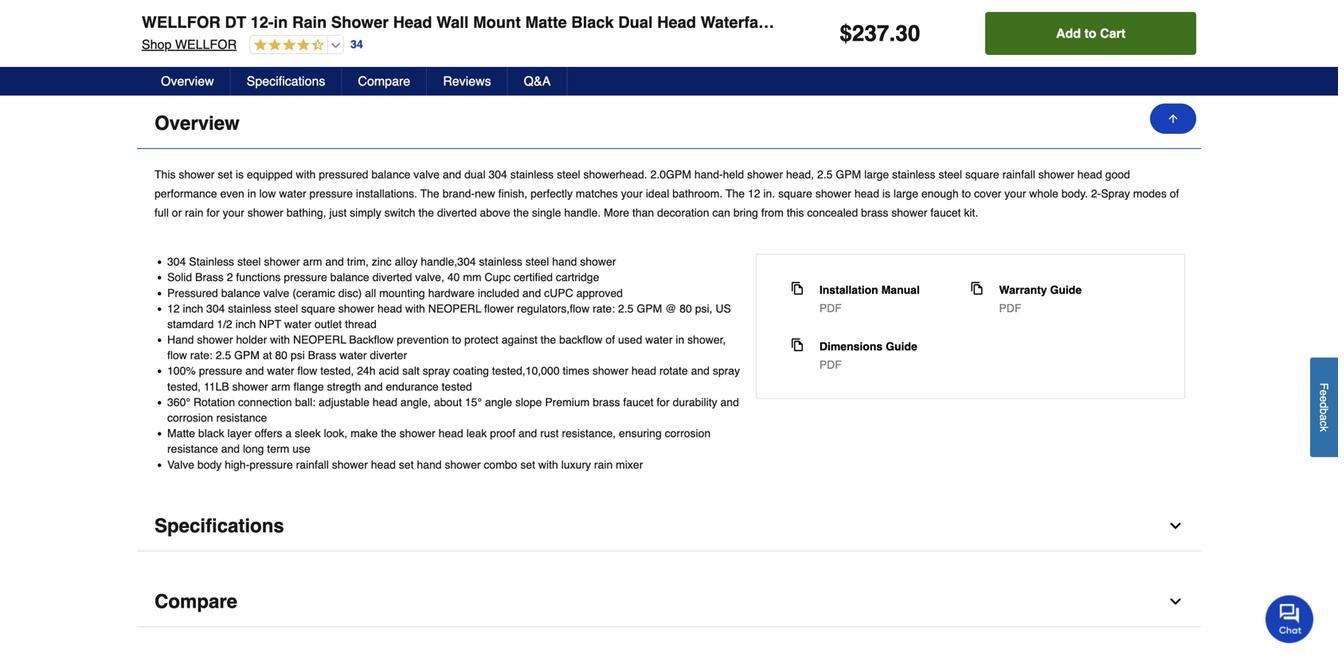 Task type: describe. For each thing, give the bounding box(es) containing it.
1 horizontal spatial valve
[[1160, 13, 1201, 31]]

tested
[[442, 380, 472, 393]]

shower down 1/2
[[197, 334, 233, 346]]

0 vertical spatial arm
[[303, 255, 322, 268]]

0 horizontal spatial neoperl
[[293, 334, 346, 346]]

balance inside this shower set is equipped with pressured balance valve and dual 304 stainless steel showerhead. 2.0gpm hand-held shower head, 2.5 gpm large stainless steel square rainfall shower head good performance even in low water pressure installations. the brand-new finish, perfectly matches your ideal bathroom. the 12 in. square shower head is large enough to cover your whole body. 2-spray modes of full or rain for your shower bathing, just simply switch the diverted above the single handle. more than decoration can bring from this concealed brass shower faucet kit.
[[372, 168, 411, 181]]

cupc
[[485, 271, 511, 284]]

flange
[[294, 380, 324, 393]]

1 horizontal spatial compare
[[358, 74, 411, 88]]

2.5 inside this shower set is equipped with pressured balance valve and dual 304 stainless steel showerhead. 2.0gpm hand-held shower head, 2.5 gpm large stainless steel square rainfall shower head good performance even in low water pressure installations. the brand-new finish, perfectly matches your ideal bathroom. the 12 in. square shower head is large enough to cover your whole body. 2-spray modes of full or rain for your shower bathing, just simply switch the diverted above the single handle. more than decoration can bring from this concealed brass shower faucet kit.
[[818, 168, 833, 181]]

finish,
[[499, 187, 528, 200]]

1 vertical spatial compare
[[155, 591, 238, 613]]

0 vertical spatial hand
[[553, 255, 577, 268]]

chevron down image for specifications
[[1168, 518, 1184, 534]]

24h
[[357, 365, 376, 378]]

0 vertical spatial large
[[865, 168, 890, 181]]

faucet inside this shower set is equipped with pressured balance valve and dual 304 stainless steel showerhead. 2.0gpm hand-held shower head, 2.5 gpm large stainless steel square rainfall shower head good performance even in low water pressure installations. the brand-new finish, perfectly matches your ideal bathroom. the 12 in. square shower head is large enough to cover your whole body. 2-spray modes of full or rain for your shower bathing, just simply switch the diverted above the single handle. more than decoration can bring from this concealed brass shower faucet kit.
[[931, 206, 962, 219]]

concealed
[[808, 206, 859, 219]]

body.
[[1062, 187, 1089, 200]]

shower up performance
[[179, 168, 215, 181]]

shower up cartridge
[[580, 255, 616, 268]]

single
[[532, 206, 561, 219]]

brand-
[[443, 187, 475, 200]]

water inside this shower set is equipped with pressured balance valve and dual 304 stainless steel showerhead. 2.0gpm hand-held shower head, 2.5 gpm large stainless steel square rainfall shower head good performance even in low water pressure installations. the brand-new finish, perfectly matches your ideal bathroom. the 12 in. square shower head is large enough to cover your whole body. 2-spray modes of full or rain for your shower bathing, just simply switch the diverted above the single handle. more than decoration can bring from this concealed brass shower faucet kit.
[[279, 187, 307, 200]]

shower,
[[688, 334, 726, 346]]

b
[[1319, 409, 1331, 415]]

0 horizontal spatial 2.5
[[216, 349, 231, 362]]

head,
[[787, 168, 815, 181]]

chevron up image
[[1168, 116, 1184, 132]]

document image for warranty
[[971, 282, 984, 295]]

simply
[[350, 206, 382, 219]]

0 vertical spatial compare button
[[342, 67, 427, 96]]

1 e from the top
[[1319, 390, 1331, 396]]

c
[[1319, 421, 1331, 427]]

mounting
[[379, 287, 425, 299]]

shower down low
[[248, 206, 284, 219]]

head up body. at the top right of the page
[[1078, 168, 1103, 181]]

leak
[[467, 427, 487, 440]]

shower down enough in the top right of the page
[[892, 206, 928, 219]]

head left 'leak'
[[439, 427, 464, 440]]

pressure inside this shower set is equipped with pressured balance valve and dual 304 stainless steel showerhead. 2.0gpm hand-held shower head, 2.5 gpm large stainless steel square rainfall shower head good performance even in low water pressure installations. the brand-new finish, perfectly matches your ideal bathroom. the 12 in. square shower head is large enough to cover your whole body. 2-spray modes of full or rain for your shower bathing, just simply switch the diverted above the single handle. more than decoration can bring from this concealed brass shower faucet kit.
[[310, 187, 353, 200]]

diverted inside the 304 stainless steel shower arm and trim, zinc alloy handle,304 stainless steel hand shower solid brass 2 functions pressure balance diverted valve, 40 mm cupc certified cartridge pressured balance valve (ceramic disc) all mounting hardware included and cupc approved 12 inch 304 stainless steel square shower head with neoperl flower regulators,flow rate: 2.5 gpm @ 80 psi, us stamdard 1/2 inch npt water outlet thread hand shower holder with neoperl backflow prevention to protect against the backflow of used water in shower, flow rate: 2.5 gpm at 80 psi brass water diverter 100% pressure and water flow tested, 24h acid salt spray coating tested,10,000 times shower head rotate and spray tested, 11lb shower arm flange stregth and endurance tested 360° rotation connection ball: adjustable head angle, about 15° angle slope premium brass faucet for durability and corrosion resistance matte black layer offers a sleek look, make the shower head leak proof and rust resistance, ensuring corrosion resistance and long term use valve body high-pressure rainfall shower head set hand shower combo set with luxury rain mixer
[[373, 271, 412, 284]]

2 vertical spatial gpm
[[234, 349, 260, 362]]

thread
[[345, 318, 377, 331]]

head down make
[[371, 458, 396, 471]]

1 vertical spatial flow
[[298, 365, 317, 378]]

1 horizontal spatial corrosion
[[665, 427, 711, 440]]

sleek
[[295, 427, 321, 440]]

1 horizontal spatial neoperl
[[428, 302, 482, 315]]

with inside this shower set is equipped with pressured balance valve and dual 304 stainless steel showerhead. 2.0gpm hand-held shower head, 2.5 gpm large stainless steel square rainfall shower head good performance even in low water pressure installations. the brand-new finish, perfectly matches your ideal bathroom. the 12 in. square shower head is large enough to cover your whole body. 2-spray modes of full or rain for your shower bathing, just simply switch the diverted above the single handle. more than decoration can bring from this concealed brass shower faucet kit.
[[296, 168, 316, 181]]

stamdard
[[167, 318, 214, 331]]

waterfall
[[701, 13, 768, 31]]

full
[[155, 206, 169, 219]]

0 vertical spatial wellfor
[[142, 13, 221, 31]]

dual
[[619, 13, 653, 31]]

1 horizontal spatial is
[[883, 187, 891, 200]]

backflow
[[349, 334, 394, 346]]

1 horizontal spatial matte
[[526, 13, 567, 31]]

and left trim,
[[326, 255, 344, 268]]

1 shower from the left
[[331, 13, 389, 31]]

shower up functions
[[264, 255, 300, 268]]

0 vertical spatial 80
[[680, 302, 692, 315]]

1 vertical spatial 304
[[167, 255, 186, 268]]

2
[[227, 271, 233, 284]]

brass inside this shower set is equipped with pressured balance valve and dual 304 stainless steel showerhead. 2.0gpm hand-held shower head, 2.5 gpm large stainless steel square rainfall shower head good performance even in low water pressure installations. the brand-new finish, perfectly matches your ideal bathroom. the 12 in. square shower head is large enough to cover your whole body. 2-spray modes of full or rain for your shower bathing, just simply switch the diverted above the single handle. more than decoration can bring from this concealed brass shower faucet kit.
[[862, 206, 889, 219]]

use
[[293, 443, 311, 456]]

term
[[267, 443, 290, 456]]

approved
[[577, 287, 623, 299]]

kit.
[[965, 206, 979, 219]]

0 vertical spatial tested,
[[321, 365, 354, 378]]

1 vertical spatial hand
[[417, 458, 442, 471]]

shower up the whole
[[1039, 168, 1075, 181]]

water up 24h
[[340, 349, 367, 362]]

installations.
[[356, 187, 418, 200]]

the right "switch"
[[419, 206, 434, 219]]

dt
[[225, 13, 246, 31]]

or
[[172, 206, 182, 219]]

0 horizontal spatial is
[[236, 168, 244, 181]]

steel up functions
[[237, 255, 261, 268]]

perfectly
[[531, 187, 573, 200]]

prevention
[[397, 334, 449, 346]]

12-
[[251, 13, 274, 31]]

f e e d b a c k button
[[1311, 358, 1339, 457]]

enough
[[922, 187, 959, 200]]

1 horizontal spatial set
[[399, 458, 414, 471]]

showerhead.
[[584, 168, 648, 181]]

stainless up npt
[[228, 302, 272, 315]]

handle,304
[[421, 255, 476, 268]]

dimensions guide link
[[820, 339, 918, 355]]

2 horizontal spatial set
[[521, 458, 536, 471]]

1 vertical spatial 80
[[275, 349, 288, 362]]

and down at at left bottom
[[246, 365, 264, 378]]

performance
[[155, 187, 217, 200]]

shower up connection at left
[[232, 380, 268, 393]]

in inside the 304 stainless steel shower arm and trim, zinc alloy handle,304 stainless steel hand shower solid brass 2 functions pressure balance diverted valve, 40 mm cupc certified cartridge pressured balance valve (ceramic disc) all mounting hardware included and cupc approved 12 inch 304 stainless steel square shower head with neoperl flower regulators,flow rate: 2.5 gpm @ 80 psi, us stamdard 1/2 inch npt water outlet thread hand shower holder with neoperl backflow prevention to protect against the backflow of used water in shower, flow rate: 2.5 gpm at 80 psi brass water diverter 100% pressure and water flow tested, 24h acid salt spray coating tested,10,000 times shower head rotate and spray tested, 11lb shower arm flange stregth and endurance tested 360° rotation connection ball: adjustable head angle, about 15° angle slope premium brass faucet for durability and corrosion resistance matte black layer offers a sleek look, make the shower head leak proof and rust resistance, ensuring corrosion resistance and long term use valve body high-pressure rainfall shower head set hand shower combo set with luxury rain mixer
[[676, 334, 685, 346]]

1 vertical spatial resistance
[[167, 443, 218, 456]]

steel up npt
[[275, 302, 298, 315]]

offers
[[255, 427, 283, 440]]

2 head from the left
[[658, 13, 697, 31]]

brass inside the 304 stainless steel shower arm and trim, zinc alloy handle,304 stainless steel hand shower solid brass 2 functions pressure balance diverted valve, 40 mm cupc certified cartridge pressured balance valve (ceramic disc) all mounting hardware included and cupc approved 12 inch 304 stainless steel square shower head with neoperl flower regulators,flow rate: 2.5 gpm @ 80 psi, us stamdard 1/2 inch npt water outlet thread hand shower holder with neoperl backflow prevention to protect against the backflow of used water in shower, flow rate: 2.5 gpm at 80 psi brass water diverter 100% pressure and water flow tested, 24h acid salt spray coating tested,10,000 times shower head rotate and spray tested, 11lb shower arm flange stregth and endurance tested 360° rotation connection ball: adjustable head angle, about 15° angle slope premium brass faucet for durability and corrosion resistance matte black layer offers a sleek look, make the shower head leak proof and rust resistance, ensuring corrosion resistance and long term use valve body high-pressure rainfall shower head set hand shower combo set with luxury rain mixer
[[593, 396, 620, 409]]

0 horizontal spatial your
[[223, 206, 245, 219]]

and down "certified"
[[523, 287, 541, 299]]

the down finish, on the left top
[[514, 206, 529, 219]]

valve inside the 304 stainless steel shower arm and trim, zinc alloy handle,304 stainless steel hand shower solid brass 2 functions pressure balance diverted valve, 40 mm cupc certified cartridge pressured balance valve (ceramic disc) all mounting hardware included and cupc approved 12 inch 304 stainless steel square shower head with neoperl flower regulators,flow rate: 2.5 gpm @ 80 psi, us stamdard 1/2 inch npt water outlet thread hand shower holder with neoperl backflow prevention to protect against the backflow of used water in shower, flow rate: 2.5 gpm at 80 psi brass water diverter 100% pressure and water flow tested, 24h acid salt spray coating tested,10,000 times shower head rotate and spray tested, 11lb shower arm flange stregth and endurance tested 360° rotation connection ball: adjustable head angle, about 15° angle slope premium brass faucet for durability and corrosion resistance matte black layer offers a sleek look, make the shower head leak proof and rust resistance, ensuring corrosion resistance and long term use valve body high-pressure rainfall shower head set hand shower combo set with luxury rain mixer
[[264, 287, 290, 299]]

high-
[[225, 458, 250, 471]]

durability
[[673, 396, 718, 409]]

head up the concealed
[[855, 187, 880, 200]]

times
[[563, 365, 590, 378]]

at
[[263, 349, 272, 362]]

long
[[243, 443, 264, 456]]

shower down 'leak'
[[445, 458, 481, 471]]

installation
[[820, 284, 879, 297]]

reviews button
[[427, 67, 508, 96]]

shower up in. at top right
[[748, 168, 784, 181]]

black
[[198, 427, 224, 440]]

0 vertical spatial inch
[[183, 302, 203, 315]]

npt
[[259, 318, 281, 331]]

the right against
[[541, 334, 556, 346]]

shower down make
[[332, 458, 368, 471]]

adjustable
[[319, 396, 370, 409]]

0 vertical spatial flow
[[167, 349, 187, 362]]

bathroom.
[[673, 187, 723, 200]]

warranty guide pdf
[[1000, 284, 1082, 315]]

(ceramic
[[293, 287, 335, 299]]

warranty guide link
[[1000, 282, 1082, 298]]

head left "rotate"
[[632, 365, 657, 378]]

0 vertical spatial rate:
[[593, 302, 615, 315]]

1 vertical spatial wellfor
[[175, 37, 237, 52]]

stainless up enough in the top right of the page
[[893, 168, 936, 181]]

angle
[[485, 396, 513, 409]]

with left add
[[1010, 13, 1042, 31]]

and left rust
[[519, 427, 537, 440]]

0 vertical spatial specifications button
[[231, 67, 342, 96]]

rainfall inside the 304 stainless steel shower arm and trim, zinc alloy handle,304 stainless steel hand shower solid brass 2 functions pressure balance diverted valve, 40 mm cupc certified cartridge pressured balance valve (ceramic disc) all mounting hardware included and cupc approved 12 inch 304 stainless steel square shower head with neoperl flower regulators,flow rate: 2.5 gpm @ 80 psi, us stamdard 1/2 inch npt water outlet thread hand shower holder with neoperl backflow prevention to protect against the backflow of used water in shower, flow rate: 2.5 gpm at 80 psi brass water diverter 100% pressure and water flow tested, 24h acid salt spray coating tested,10,000 times shower head rotate and spray tested, 11lb shower arm flange stregth and endurance tested 360° rotation connection ball: adjustable head angle, about 15° angle slope premium brass faucet for durability and corrosion resistance matte black layer offers a sleek look, make the shower head leak proof and rust resistance, ensuring corrosion resistance and long term use valve body high-pressure rainfall shower head set hand shower combo set with luxury rain mixer
[[296, 458, 329, 471]]

1 horizontal spatial inch
[[236, 318, 256, 331]]

body
[[198, 458, 222, 471]]

head down mounting
[[378, 302, 402, 315]]

from
[[762, 206, 784, 219]]

document image for dimensions
[[791, 339, 804, 352]]

spray
[[1102, 187, 1131, 200]]

and inside this shower set is equipped with pressured balance valve and dual 304 stainless steel showerhead. 2.0gpm hand-held shower head, 2.5 gpm large stainless steel square rainfall shower head good performance even in low water pressure installations. the brand-new finish, perfectly matches your ideal bathroom. the 12 in. square shower head is large enough to cover your whole body. 2-spray modes of full or rain for your shower bathing, just simply switch the diverted above the single handle. more than decoration can bring from this concealed brass shower faucet kit.
[[443, 168, 462, 181]]

to inside the 304 stainless steel shower arm and trim, zinc alloy handle,304 stainless steel hand shower solid brass 2 functions pressure balance diverted valve, 40 mm cupc certified cartridge pressured balance valve (ceramic disc) all mounting hardware included and cupc approved 12 inch 304 stainless steel square shower head with neoperl flower regulators,flow rate: 2.5 gpm @ 80 psi, us stamdard 1/2 inch npt water outlet thread hand shower holder with neoperl backflow prevention to protect against the backflow of used water in shower, flow rate: 2.5 gpm at 80 psi brass water diverter 100% pressure and water flow tested, 24h acid salt spray coating tested,10,000 times shower head rotate and spray tested, 11lb shower arm flange stregth and endurance tested 360° rotation connection ball: adjustable head angle, about 15° angle slope premium brass faucet for durability and corrosion resistance matte black layer offers a sleek look, make the shower head leak proof and rust resistance, ensuring corrosion resistance and long term use valve body high-pressure rainfall shower head set hand shower combo set with luxury rain mixer
[[452, 334, 462, 346]]

1 vertical spatial overview
[[155, 112, 240, 134]]

0 horizontal spatial brass
[[195, 271, 224, 284]]

head left angle,
[[373, 396, 398, 409]]

with down npt
[[270, 334, 290, 346]]

resistance,
[[562, 427, 616, 440]]

all
[[365, 287, 376, 299]]

1 the from the left
[[421, 187, 440, 200]]

mixer
[[616, 458, 643, 471]]

360°
[[167, 396, 190, 409]]

0 vertical spatial overview button
[[145, 67, 231, 96]]

look,
[[324, 427, 348, 440]]

this shower set is equipped with pressured balance valve and dual 304 stainless steel showerhead. 2.0gpm hand-held shower head, 2.5 gpm large stainless steel square rainfall shower head good performance even in low water pressure installations. the brand-new finish, perfectly matches your ideal bathroom. the 12 in. square shower head is large enough to cover your whole body. 2-spray modes of full or rain for your shower bathing, just simply switch the diverted above the single handle. more than decoration can bring from this concealed brass shower faucet kit.
[[155, 168, 1180, 219]]

included
[[478, 287, 520, 299]]

0 horizontal spatial corrosion
[[167, 412, 213, 424]]

shower up "thread"
[[339, 302, 375, 315]]

equipped
[[247, 168, 293, 181]]

11lb
[[204, 380, 229, 393]]

water right npt
[[284, 318, 312, 331]]

1 vertical spatial specifications button
[[137, 502, 1202, 552]]

and up high-
[[221, 443, 240, 456]]

connection
[[238, 396, 292, 409]]

used
[[618, 334, 643, 346]]

stainless up finish, on the left top
[[511, 168, 554, 181]]

2 e from the top
[[1319, 396, 1331, 402]]

0 vertical spatial square
[[966, 168, 1000, 181]]

stainless up cupc
[[479, 255, 523, 268]]

just
[[330, 206, 347, 219]]

dimensions
[[820, 340, 883, 353]]

1 horizontal spatial gpm
[[637, 302, 662, 315]]

water down at at left bottom
[[267, 365, 295, 378]]

steel up perfectly
[[557, 168, 581, 181]]

diverter
[[370, 349, 407, 362]]

1 horizontal spatial large
[[894, 187, 919, 200]]

premium
[[545, 396, 590, 409]]

15°
[[465, 396, 482, 409]]

diverted inside this shower set is equipped with pressured balance valve and dual 304 stainless steel showerhead. 2.0gpm hand-held shower head, 2.5 gpm large stainless steel square rainfall shower head good performance even in low water pressure installations. the brand-new finish, perfectly matches your ideal bathroom. the 12 in. square shower head is large enough to cover your whole body. 2-spray modes of full or rain for your shower bathing, just simply switch the diverted above the single handle. more than decoration can bring from this concealed brass shower faucet kit.
[[437, 206, 477, 219]]

stregth
[[327, 380, 361, 393]]

matte inside the 304 stainless steel shower arm and trim, zinc alloy handle,304 stainless steel hand shower solid brass 2 functions pressure balance diverted valve, 40 mm cupc certified cartridge pressured balance valve (ceramic disc) all mounting hardware included and cupc approved 12 inch 304 stainless steel square shower head with neoperl flower regulators,flow rate: 2.5 gpm @ 80 psi, us stamdard 1/2 inch npt water outlet thread hand shower holder with neoperl backflow prevention to protect against the backflow of used water in shower, flow rate: 2.5 gpm at 80 psi brass water diverter 100% pressure and water flow tested, 24h acid salt spray coating tested,10,000 times shower head rotate and spray tested, 11lb shower arm flange stregth and endurance tested 360° rotation connection ball: adjustable head angle, about 15° angle slope premium brass faucet for durability and corrosion resistance matte black layer offers a sleek look, make the shower head leak proof and rust resistance, ensuring corrosion resistance and long term use valve body high-pressure rainfall shower head set hand shower combo set with luxury rain mixer
[[167, 427, 195, 440]]

shower down angle,
[[400, 427, 436, 440]]

psi,
[[696, 302, 713, 315]]

combo
[[484, 458, 518, 471]]

2 shower from the left
[[831, 13, 889, 31]]

with down mounting
[[406, 302, 425, 315]]

1 vertical spatial square
[[779, 187, 813, 200]]

1 horizontal spatial 2.5
[[618, 302, 634, 315]]

and right "rotate"
[[691, 365, 710, 378]]

set inside this shower set is equipped with pressured balance valve and dual 304 stainless steel showerhead. 2.0gpm hand-held shower head, 2.5 gpm large stainless steel square rainfall shower head good performance even in low water pressure installations. the brand-new finish, perfectly matches your ideal bathroom. the 12 in. square shower head is large enough to cover your whole body. 2-spray modes of full or rain for your shower bathing, just simply switch the diverted above the single handle. more than decoration can bring from this concealed brass shower faucet kit.
[[218, 168, 233, 181]]

2 horizontal spatial your
[[1005, 187, 1027, 200]]

the right make
[[381, 427, 397, 440]]

above
[[480, 206, 511, 219]]

guide for dimensions guide
[[886, 340, 918, 353]]

40
[[448, 271, 460, 284]]



Task type: locate. For each thing, give the bounding box(es) containing it.
overview down shop wellfor at the left top
[[161, 74, 214, 88]]

in
[[813, 13, 827, 31]]

dimensions guide pdf
[[820, 340, 918, 371]]

protect
[[465, 334, 499, 346]]

0 horizontal spatial valve
[[167, 458, 194, 471]]

cartridge
[[556, 271, 600, 284]]

0 horizontal spatial brass
[[593, 396, 620, 409]]

and right the durability
[[721, 396, 740, 409]]

rate: up 100% on the bottom left of the page
[[190, 349, 213, 362]]

inch up holder
[[236, 318, 256, 331]]

0 vertical spatial faucet
[[931, 206, 962, 219]]

0 vertical spatial specifications
[[247, 74, 325, 88]]

0 vertical spatial a
[[1319, 415, 1331, 421]]

system
[[949, 13, 1006, 31]]

and down 24h
[[364, 380, 383, 393]]

0 vertical spatial is
[[236, 168, 244, 181]]

0 vertical spatial corrosion
[[167, 412, 213, 424]]

for down performance
[[207, 206, 220, 219]]

0 horizontal spatial rainfall
[[296, 458, 329, 471]]

2- right body. at the top right of the page
[[1092, 187, 1102, 200]]

matte
[[526, 13, 567, 31], [167, 427, 195, 440]]

rain left mixer
[[594, 458, 613, 471]]

shower
[[331, 13, 389, 31], [831, 13, 889, 31]]

1 vertical spatial overview button
[[137, 99, 1202, 149]]

pdf for warranty guide pdf
[[1000, 302, 1022, 315]]

1 horizontal spatial faucet
[[931, 206, 962, 219]]

1 horizontal spatial brass
[[862, 206, 889, 219]]

0 horizontal spatial rate:
[[190, 349, 213, 362]]

set down angle,
[[399, 458, 414, 471]]

arm
[[303, 255, 322, 268], [271, 380, 291, 393]]

0 horizontal spatial for
[[207, 206, 220, 219]]

cupc
[[544, 287, 574, 299]]

add to cart
[[1057, 26, 1126, 41]]

0 horizontal spatial rain
[[185, 206, 204, 219]]

rust
[[541, 427, 559, 440]]

0 horizontal spatial tested,
[[167, 380, 201, 393]]

0 vertical spatial brass
[[862, 206, 889, 219]]

2 chevron down image from the top
[[1168, 594, 1184, 610]]

faucet down enough in the top right of the page
[[931, 206, 962, 219]]

q&a button
[[508, 67, 568, 96]]

make
[[351, 427, 378, 440]]

guide for warranty guide
[[1051, 284, 1082, 297]]

to inside this shower set is equipped with pressured balance valve and dual 304 stainless steel showerhead. 2.0gpm hand-held shower head, 2.5 gpm large stainless steel square rainfall shower head good performance even in low water pressure installations. the brand-new finish, perfectly matches your ideal bathroom. the 12 in. square shower head is large enough to cover your whole body. 2-spray modes of full or rain for your shower bathing, just simply switch the diverted above the single handle. more than decoration can bring from this concealed brass shower faucet kit.
[[962, 187, 972, 200]]

1 vertical spatial 2-
[[1092, 187, 1102, 200]]

shower left the .
[[831, 13, 889, 31]]

handle.
[[565, 206, 601, 219]]

of inside the 304 stainless steel shower arm and trim, zinc alloy handle,304 stainless steel hand shower solid brass 2 functions pressure balance diverted valve, 40 mm cupc certified cartridge pressured balance valve (ceramic disc) all mounting hardware included and cupc approved 12 inch 304 stainless steel square shower head with neoperl flower regulators,flow rate: 2.5 gpm @ 80 psi, us stamdard 1/2 inch npt water outlet thread hand shower holder with neoperl backflow prevention to protect against the backflow of used water in shower, flow rate: 2.5 gpm at 80 psi brass water diverter 100% pressure and water flow tested, 24h acid salt spray coating tested,10,000 times shower head rotate and spray tested, 11lb shower arm flange stregth and endurance tested 360° rotation connection ball: adjustable head angle, about 15° angle slope premium brass faucet for durability and corrosion resistance matte black layer offers a sleek look, make the shower head leak proof and rust resistance, ensuring corrosion resistance and long term use valve body high-pressure rainfall shower head set hand shower combo set with luxury rain mixer
[[606, 334, 615, 346]]

a inside the 304 stainless steel shower arm and trim, zinc alloy handle,304 stainless steel hand shower solid brass 2 functions pressure balance diverted valve, 40 mm cupc certified cartridge pressured balance valve (ceramic disc) all mounting hardware included and cupc approved 12 inch 304 stainless steel square shower head with neoperl flower regulators,flow rate: 2.5 gpm @ 80 psi, us stamdard 1/2 inch npt water outlet thread hand shower holder with neoperl backflow prevention to protect against the backflow of used water in shower, flow rate: 2.5 gpm at 80 psi brass water diverter 100% pressure and water flow tested, 24h acid salt spray coating tested,10,000 times shower head rotate and spray tested, 11lb shower arm flange stregth and endurance tested 360° rotation connection ball: adjustable head angle, about 15° angle slope premium brass faucet for durability and corrosion resistance matte black layer offers a sleek look, make the shower head leak proof and rust resistance, ensuring corrosion resistance and long term use valve body high-pressure rainfall shower head set hand shower combo set with luxury rain mixer
[[286, 427, 292, 440]]

resistance up body on the left bottom
[[167, 443, 218, 456]]

0 vertical spatial matte
[[526, 13, 567, 31]]

0 vertical spatial rain
[[185, 206, 204, 219]]

80 right @
[[680, 302, 692, 315]]

1 horizontal spatial diverted
[[437, 206, 477, 219]]

faucet inside the 304 stainless steel shower arm and trim, zinc alloy handle,304 stainless steel hand shower solid brass 2 functions pressure balance diverted valve, 40 mm cupc certified cartridge pressured balance valve (ceramic disc) all mounting hardware included and cupc approved 12 inch 304 stainless steel square shower head with neoperl flower regulators,flow rate: 2.5 gpm @ 80 psi, us stamdard 1/2 inch npt water outlet thread hand shower holder with neoperl backflow prevention to protect against the backflow of used water in shower, flow rate: 2.5 gpm at 80 psi brass water diverter 100% pressure and water flow tested, 24h acid salt spray coating tested,10,000 times shower head rotate and spray tested, 11lb shower arm flange stregth and endurance tested 360° rotation connection ball: adjustable head angle, about 15° angle slope premium brass faucet for durability and corrosion resistance matte black layer offers a sleek look, make the shower head leak proof and rust resistance, ensuring corrosion resistance and long term use valve body high-pressure rainfall shower head set hand shower combo set with luxury rain mixer
[[624, 396, 654, 409]]

in up 4.4 stars image
[[274, 13, 288, 31]]

holder
[[236, 334, 267, 346]]

304 up 1/2
[[206, 302, 225, 315]]

overview button up 2.0gpm
[[137, 99, 1202, 149]]

1 vertical spatial in
[[248, 187, 256, 200]]

valve inside the 304 stainless steel shower arm and trim, zinc alloy handle,304 stainless steel hand shower solid brass 2 functions pressure balance diverted valve, 40 mm cupc certified cartridge pressured balance valve (ceramic disc) all mounting hardware included and cupc approved 12 inch 304 stainless steel square shower head with neoperl flower regulators,flow rate: 2.5 gpm @ 80 psi, us stamdard 1/2 inch npt water outlet thread hand shower holder with neoperl backflow prevention to protect against the backflow of used water in shower, flow rate: 2.5 gpm at 80 psi brass water diverter 100% pressure and water flow tested, 24h acid salt spray coating tested,10,000 times shower head rotate and spray tested, 11lb shower arm flange stregth and endurance tested 360° rotation connection ball: adjustable head angle, about 15° angle slope premium brass faucet for durability and corrosion resistance matte black layer offers a sleek look, make the shower head leak proof and rust resistance, ensuring corrosion resistance and long term use valve body high-pressure rainfall shower head set hand shower combo set with luxury rain mixer
[[167, 458, 194, 471]]

of inside this shower set is equipped with pressured balance valve and dual 304 stainless steel showerhead. 2.0gpm hand-held shower head, 2.5 gpm large stainless steel square rainfall shower head good performance even in low water pressure installations. the brand-new finish, perfectly matches your ideal bathroom. the 12 in. square shower head is large enough to cover your whole body. 2-spray modes of full or rain for your shower bathing, just simply switch the diverted above the single handle. more than decoration can bring from this concealed brass shower faucet kit.
[[1171, 187, 1180, 200]]

overview button
[[145, 67, 231, 96], [137, 99, 1202, 149]]

1 horizontal spatial in
[[274, 13, 288, 31]]

1 vertical spatial inch
[[236, 318, 256, 331]]

0 horizontal spatial to
[[452, 334, 462, 346]]

diverted
[[437, 206, 477, 219], [373, 271, 412, 284]]

specifications button down 4.4 stars image
[[231, 67, 342, 96]]

304 inside this shower set is equipped with pressured balance valve and dual 304 stainless steel showerhead. 2.0gpm hand-held shower head, 2.5 gpm large stainless steel square rainfall shower head good performance even in low water pressure installations. the brand-new finish, perfectly matches your ideal bathroom. the 12 in. square shower head is large enough to cover your whole body. 2-spray modes of full or rain for your shower bathing, just simply switch the diverted above the single handle. more than decoration can bring from this concealed brass shower faucet kit.
[[489, 168, 508, 181]]

0 horizontal spatial diverted
[[373, 271, 412, 284]]

12 inside this shower set is equipped with pressured balance valve and dual 304 stainless steel showerhead. 2.0gpm hand-held shower head, 2.5 gpm large stainless steel square rainfall shower head good performance even in low water pressure installations. the brand-new finish, perfectly matches your ideal bathroom. the 12 in. square shower head is large enough to cover your whole body. 2-spray modes of full or rain for your shower bathing, just simply switch the diverted above the single handle. more than decoration can bring from this concealed brass shower faucet kit.
[[748, 187, 761, 200]]

wellfor dt 12-in rain shower head wall mount matte black dual head waterfall built-in shower faucet system with 2-way diverter valve included
[[142, 13, 1271, 31]]

your up than
[[621, 187, 643, 200]]

1 horizontal spatial 304
[[206, 302, 225, 315]]

guide
[[1051, 284, 1082, 297], [886, 340, 918, 353]]

0 horizontal spatial 304
[[167, 255, 186, 268]]

chevron down image for compare
[[1168, 594, 1184, 610]]

overview
[[161, 74, 214, 88], [155, 112, 240, 134]]

to left "protect"
[[452, 334, 462, 346]]

1 horizontal spatial the
[[726, 187, 745, 200]]

1 head from the left
[[393, 13, 432, 31]]

1 spray from the left
[[423, 365, 450, 378]]

in left shower,
[[676, 334, 685, 346]]

2.5 right head,
[[818, 168, 833, 181]]

for left the durability
[[657, 396, 670, 409]]

f e e d b a c k
[[1319, 383, 1331, 432]]

specifications down body on the left bottom
[[155, 515, 284, 537]]

this
[[155, 168, 176, 181]]

head right dual
[[658, 13, 697, 31]]

a up k on the bottom of page
[[1319, 415, 1331, 421]]

0 horizontal spatial balance
[[221, 287, 260, 299]]

square inside the 304 stainless steel shower arm and trim, zinc alloy handle,304 stainless steel hand shower solid brass 2 functions pressure balance diverted valve, 40 mm cupc certified cartridge pressured balance valve (ceramic disc) all mounting hardware included and cupc approved 12 inch 304 stainless steel square shower head with neoperl flower regulators,flow rate: 2.5 gpm @ 80 psi, us stamdard 1/2 inch npt water outlet thread hand shower holder with neoperl backflow prevention to protect against the backflow of used water in shower, flow rate: 2.5 gpm at 80 psi brass water diverter 100% pressure and water flow tested, 24h acid salt spray coating tested,10,000 times shower head rotate and spray tested, 11lb shower arm flange stregth and endurance tested 360° rotation connection ball: adjustable head angle, about 15° angle slope premium brass faucet for durability and corrosion resistance matte black layer offers a sleek look, make the shower head leak proof and rust resistance, ensuring corrosion resistance and long term use valve body high-pressure rainfall shower head set hand shower combo set with luxury rain mixer
[[301, 302, 335, 315]]

psi
[[291, 349, 305, 362]]

2 vertical spatial to
[[452, 334, 462, 346]]

hand up cartridge
[[553, 255, 577, 268]]

0 horizontal spatial faucet
[[624, 396, 654, 409]]

2 horizontal spatial to
[[1085, 26, 1097, 41]]

304 stainless steel shower arm and trim, zinc alloy handle,304 stainless steel hand shower solid brass 2 functions pressure balance diverted valve, 40 mm cupc certified cartridge pressured balance valve (ceramic disc) all mounting hardware included and cupc approved 12 inch 304 stainless steel square shower head with neoperl flower regulators,flow rate: 2.5 gpm @ 80 psi, us stamdard 1/2 inch npt water outlet thread hand shower holder with neoperl backflow prevention to protect against the backflow of used water in shower, flow rate: 2.5 gpm at 80 psi brass water diverter 100% pressure and water flow tested, 24h acid salt spray coating tested,10,000 times shower head rotate and spray tested, 11lb shower arm flange stregth and endurance tested 360° rotation connection ball: adjustable head angle, about 15° angle slope premium brass faucet for durability and corrosion resistance matte black layer offers a sleek look, make the shower head leak proof and rust resistance, ensuring corrosion resistance and long term use valve body high-pressure rainfall shower head set hand shower combo set with luxury rain mixer
[[167, 255, 740, 471]]

rain right or
[[185, 206, 204, 219]]

2- left cart
[[1047, 13, 1061, 31]]

against
[[502, 334, 538, 346]]

0 horizontal spatial set
[[218, 168, 233, 181]]

0 vertical spatial chevron down image
[[1168, 518, 1184, 534]]

guide right dimensions
[[886, 340, 918, 353]]

2 vertical spatial in
[[676, 334, 685, 346]]

0 vertical spatial rainfall
[[1003, 168, 1036, 181]]

luxury
[[562, 458, 591, 471]]

pdf for installation manual pdf
[[820, 302, 842, 315]]

d
[[1319, 402, 1331, 409]]

head
[[1078, 168, 1103, 181], [855, 187, 880, 200], [378, 302, 402, 315], [632, 365, 657, 378], [373, 396, 398, 409], [439, 427, 464, 440], [371, 458, 396, 471]]

water right used
[[646, 334, 673, 346]]

1 horizontal spatial tested,
[[321, 365, 354, 378]]

specifications down 4.4 stars image
[[247, 74, 325, 88]]

large
[[865, 168, 890, 181], [894, 187, 919, 200]]

endurance
[[386, 380, 439, 393]]

arrow up image
[[1168, 112, 1180, 125]]

head left wall
[[393, 13, 432, 31]]

2.5 down approved at left
[[618, 302, 634, 315]]

layer
[[228, 427, 252, 440]]

us
[[716, 302, 731, 315]]

and up brand-
[[443, 168, 462, 181]]

2.5
[[818, 168, 833, 181], [618, 302, 634, 315], [216, 349, 231, 362]]

0 vertical spatial document image
[[971, 282, 984, 295]]

0 horizontal spatial matte
[[167, 427, 195, 440]]

in inside this shower set is equipped with pressured balance valve and dual 304 stainless steel showerhead. 2.0gpm hand-held shower head, 2.5 gpm large stainless steel square rainfall shower head good performance even in low water pressure installations. the brand-new finish, perfectly matches your ideal bathroom. the 12 in. square shower head is large enough to cover your whole body. 2-spray modes of full or rain for your shower bathing, just simply switch the diverted above the single handle. more than decoration can bring from this concealed brass shower faucet kit.
[[248, 187, 256, 200]]

chevron down image inside the specifications button
[[1168, 518, 1184, 534]]

1 chevron down image from the top
[[1168, 518, 1184, 534]]

chevron down image
[[1168, 518, 1184, 534], [1168, 594, 1184, 610]]

water
[[279, 187, 307, 200], [284, 318, 312, 331], [646, 334, 673, 346], [340, 349, 367, 362], [267, 365, 295, 378]]

304 up the solid
[[167, 255, 186, 268]]

0 horizontal spatial 12
[[167, 302, 180, 315]]

flower
[[485, 302, 514, 315]]

1 vertical spatial document image
[[791, 339, 804, 352]]

0 horizontal spatial inch
[[183, 302, 203, 315]]

34
[[351, 38, 363, 51]]

0 horizontal spatial document image
[[791, 339, 804, 352]]

specifications for top the specifications button
[[247, 74, 325, 88]]

4.4 stars image
[[250, 38, 324, 53]]

balance up disc)
[[330, 271, 370, 284]]

bathing,
[[287, 206, 326, 219]]

set right the combo
[[521, 458, 536, 471]]

regulators,flow
[[517, 302, 590, 315]]

for inside this shower set is equipped with pressured balance valve and dual 304 stainless steel showerhead. 2.0gpm hand-held shower head, 2.5 gpm large stainless steel square rainfall shower head good performance even in low water pressure installations. the brand-new finish, perfectly matches your ideal bathroom. the 12 in. square shower head is large enough to cover your whole body. 2-spray modes of full or rain for your shower bathing, just simply switch the diverted above the single handle. more than decoration can bring from this concealed brass shower faucet kit.
[[207, 206, 220, 219]]

1 horizontal spatial square
[[779, 187, 813, 200]]

alloy
[[395, 255, 418, 268]]

pressure down term
[[250, 458, 293, 471]]

pdf inside installation manual pdf
[[820, 302, 842, 315]]

rain
[[292, 13, 327, 31]]

1 horizontal spatial 12
[[748, 187, 761, 200]]

cover
[[975, 187, 1002, 200]]

more
[[604, 206, 630, 219]]

for inside the 304 stainless steel shower arm and trim, zinc alloy handle,304 stainless steel hand shower solid brass 2 functions pressure balance diverted valve, 40 mm cupc certified cartridge pressured balance valve (ceramic disc) all mounting hardware included and cupc approved 12 inch 304 stainless steel square shower head with neoperl flower regulators,flow rate: 2.5 gpm @ 80 psi, us stamdard 1/2 inch npt water outlet thread hand shower holder with neoperl backflow prevention to protect against the backflow of used water in shower, flow rate: 2.5 gpm at 80 psi brass water diverter 100% pressure and water flow tested, 24h acid salt spray coating tested,10,000 times shower head rotate and spray tested, 11lb shower arm flange stregth and endurance tested 360° rotation connection ball: adjustable head angle, about 15° angle slope premium brass faucet for durability and corrosion resistance matte black layer offers a sleek look, make the shower head leak proof and rust resistance, ensuring corrosion resistance and long term use valve body high-pressure rainfall shower head set hand shower combo set with luxury rain mixer
[[657, 396, 670, 409]]

1 horizontal spatial brass
[[308, 349, 337, 362]]

1 vertical spatial balance
[[330, 271, 370, 284]]

1 vertical spatial is
[[883, 187, 891, 200]]

1 vertical spatial valve
[[264, 287, 290, 299]]

neoperl
[[428, 302, 482, 315], [293, 334, 346, 346]]

1 horizontal spatial hand
[[553, 255, 577, 268]]

rain
[[185, 206, 204, 219], [594, 458, 613, 471]]

1 vertical spatial compare button
[[137, 577, 1202, 628]]

gpm inside this shower set is equipped with pressured balance valve and dual 304 stainless steel showerhead. 2.0gpm hand-held shower head, 2.5 gpm large stainless steel square rainfall shower head good performance even in low water pressure installations. the brand-new finish, perfectly matches your ideal bathroom. the 12 in. square shower head is large enough to cover your whole body. 2-spray modes of full or rain for your shower bathing, just simply switch the diverted above the single handle. more than decoration can bring from this concealed brass shower faucet kit.
[[836, 168, 862, 181]]

water up "bathing,"
[[279, 187, 307, 200]]

reviews
[[443, 74, 491, 88]]

shower right the times
[[593, 365, 629, 378]]

black
[[572, 13, 614, 31]]

of right modes
[[1171, 187, 1180, 200]]

2 horizontal spatial in
[[676, 334, 685, 346]]

slope
[[516, 396, 542, 409]]

the left brand-
[[421, 187, 440, 200]]

chat invite button image
[[1266, 595, 1315, 644]]

to inside button
[[1085, 26, 1097, 41]]

0 vertical spatial 304
[[489, 168, 508, 181]]

1 horizontal spatial a
[[1319, 415, 1331, 421]]

flow down hand
[[167, 349, 187, 362]]

manual
[[882, 284, 920, 297]]

2- inside this shower set is equipped with pressured balance valve and dual 304 stainless steel showerhead. 2.0gpm hand-held shower head, 2.5 gpm large stainless steel square rainfall shower head good performance even in low water pressure installations. the brand-new finish, perfectly matches your ideal bathroom. the 12 in. square shower head is large enough to cover your whole body. 2-spray modes of full or rain for your shower bathing, just simply switch the diverted above the single handle. more than decoration can bring from this concealed brass shower faucet kit.
[[1092, 187, 1102, 200]]

0 horizontal spatial square
[[301, 302, 335, 315]]

steel up enough in the top right of the page
[[939, 168, 963, 181]]

2 horizontal spatial square
[[966, 168, 1000, 181]]

held
[[723, 168, 744, 181]]

spray down shower,
[[713, 365, 740, 378]]

specifications for the specifications button to the bottom
[[155, 515, 284, 537]]

in left low
[[248, 187, 256, 200]]

1 horizontal spatial guide
[[1051, 284, 1082, 297]]

of left used
[[606, 334, 615, 346]]

rainfall inside this shower set is equipped with pressured balance valve and dual 304 stainless steel showerhead. 2.0gpm hand-held shower head, 2.5 gpm large stainless steel square rainfall shower head good performance even in low water pressure installations. the brand-new finish, perfectly matches your ideal bathroom. the 12 in. square shower head is large enough to cover your whole body. 2-spray modes of full or rain for your shower bathing, just simply switch the diverted above the single handle. more than decoration can bring from this concealed brass shower faucet kit.
[[1003, 168, 1036, 181]]

valve right the diverter
[[1160, 13, 1201, 31]]

spray
[[423, 365, 450, 378], [713, 365, 740, 378]]

document image
[[791, 282, 804, 295]]

large right head,
[[865, 168, 890, 181]]

way
[[1061, 13, 1091, 31]]

guide right warranty
[[1051, 284, 1082, 297]]

1 horizontal spatial arm
[[303, 255, 322, 268]]

2 the from the left
[[726, 187, 745, 200]]

with left luxury
[[539, 458, 559, 471]]

1 horizontal spatial head
[[658, 13, 697, 31]]

$ 237 . 30
[[840, 21, 921, 46]]

12 inside the 304 stainless steel shower arm and trim, zinc alloy handle,304 stainless steel hand shower solid brass 2 functions pressure balance diverted valve, 40 mm cupc certified cartridge pressured balance valve (ceramic disc) all mounting hardware included and cupc approved 12 inch 304 stainless steel square shower head with neoperl flower regulators,flow rate: 2.5 gpm @ 80 psi, us stamdard 1/2 inch npt water outlet thread hand shower holder with neoperl backflow prevention to protect against the backflow of used water in shower, flow rate: 2.5 gpm at 80 psi brass water diverter 100% pressure and water flow tested, 24h acid salt spray coating tested,10,000 times shower head rotate and spray tested, 11lb shower arm flange stregth and endurance tested 360° rotation connection ball: adjustable head angle, about 15° angle slope premium brass faucet for durability and corrosion resistance matte black layer offers a sleek look, make the shower head leak proof and rust resistance, ensuring corrosion resistance and long term use valve body high-pressure rainfall shower head set hand shower combo set with luxury rain mixer
[[167, 302, 180, 315]]

rate: down approved at left
[[593, 302, 615, 315]]

pressure up (ceramic
[[284, 271, 327, 284]]

1 vertical spatial arm
[[271, 380, 291, 393]]

valve down functions
[[264, 287, 290, 299]]

corrosion
[[167, 412, 213, 424], [665, 427, 711, 440]]

with
[[1010, 13, 1042, 31], [296, 168, 316, 181], [406, 302, 425, 315], [270, 334, 290, 346], [539, 458, 559, 471]]

shower
[[179, 168, 215, 181], [748, 168, 784, 181], [1039, 168, 1075, 181], [816, 187, 852, 200], [248, 206, 284, 219], [892, 206, 928, 219], [264, 255, 300, 268], [580, 255, 616, 268], [339, 302, 375, 315], [197, 334, 233, 346], [593, 365, 629, 378], [232, 380, 268, 393], [400, 427, 436, 440], [332, 458, 368, 471], [445, 458, 481, 471]]

balance up installations.
[[372, 168, 411, 181]]

30
[[896, 21, 921, 46]]

2 vertical spatial square
[[301, 302, 335, 315]]

pressure up "11lb"
[[199, 365, 242, 378]]

salt
[[402, 365, 420, 378]]

0 vertical spatial valve
[[1160, 13, 1201, 31]]

inch down pressured
[[183, 302, 203, 315]]

0 vertical spatial overview
[[161, 74, 214, 88]]

rotation
[[194, 396, 235, 409]]

12
[[748, 187, 761, 200], [167, 302, 180, 315]]

2 vertical spatial 2.5
[[216, 349, 231, 362]]

1 vertical spatial valve
[[167, 458, 194, 471]]

e
[[1319, 390, 1331, 396], [1319, 396, 1331, 402]]

built-
[[772, 13, 813, 31]]

a inside f e e d b a c k button
[[1319, 415, 1331, 421]]

warranty
[[1000, 284, 1048, 297]]

rain inside this shower set is equipped with pressured balance valve and dual 304 stainless steel showerhead. 2.0gpm hand-held shower head, 2.5 gpm large stainless steel square rainfall shower head good performance even in low water pressure installations. the brand-new finish, perfectly matches your ideal bathroom. the 12 in. square shower head is large enough to cover your whole body. 2-spray modes of full or rain for your shower bathing, just simply switch the diverted above the single handle. more than decoration can bring from this concealed brass shower faucet kit.
[[185, 206, 204, 219]]

pdf
[[820, 302, 842, 315], [1000, 302, 1022, 315], [820, 359, 842, 371]]

angle,
[[401, 396, 431, 409]]

trim,
[[347, 255, 369, 268]]

2 horizontal spatial balance
[[372, 168, 411, 181]]

1 vertical spatial rate:
[[190, 349, 213, 362]]

corrosion down the durability
[[665, 427, 711, 440]]

is up the even
[[236, 168, 244, 181]]

the down held at the right top of page
[[726, 187, 745, 200]]

set up the even
[[218, 168, 233, 181]]

pdf inside dimensions guide pdf
[[820, 359, 842, 371]]

advertisement region
[[137, 0, 1202, 92]]

0 vertical spatial resistance
[[216, 412, 267, 424]]

add
[[1057, 26, 1082, 41]]

steel up "certified"
[[526, 255, 549, 268]]

square up 'this'
[[779, 187, 813, 200]]

spray right salt
[[423, 365, 450, 378]]

outlet
[[315, 318, 342, 331]]

faucet
[[931, 206, 962, 219], [624, 396, 654, 409]]

of
[[1171, 187, 1180, 200], [606, 334, 615, 346]]

0 vertical spatial gpm
[[836, 168, 862, 181]]

.
[[890, 21, 896, 46]]

0 horizontal spatial 80
[[275, 349, 288, 362]]

for
[[207, 206, 220, 219], [657, 396, 670, 409]]

1 vertical spatial corrosion
[[665, 427, 711, 440]]

2 spray from the left
[[713, 365, 740, 378]]

brass right the concealed
[[862, 206, 889, 219]]

document image
[[971, 282, 984, 295], [791, 339, 804, 352]]

1 vertical spatial tested,
[[167, 380, 201, 393]]

1/2
[[217, 318, 232, 331]]

square up the cover at top
[[966, 168, 1000, 181]]

valve up installations.
[[414, 168, 440, 181]]

in.
[[764, 187, 776, 200]]

1 horizontal spatial rainfall
[[1003, 168, 1036, 181]]

overview button down shop wellfor at the left top
[[145, 67, 231, 96]]

pdf for dimensions guide pdf
[[820, 359, 842, 371]]

arm up (ceramic
[[303, 255, 322, 268]]

1 horizontal spatial 2-
[[1092, 187, 1102, 200]]

0 vertical spatial of
[[1171, 187, 1180, 200]]

guide inside dimensions guide pdf
[[886, 340, 918, 353]]

valve inside this shower set is equipped with pressured balance valve and dual 304 stainless steel showerhead. 2.0gpm hand-held shower head, 2.5 gpm large stainless steel square rainfall shower head good performance even in low water pressure installations. the brand-new finish, perfectly matches your ideal bathroom. the 12 in. square shower head is large enough to cover your whole body. 2-spray modes of full or rain for your shower bathing, just simply switch the diverted above the single handle. more than decoration can bring from this concealed brass shower faucet kit.
[[414, 168, 440, 181]]

$
[[840, 21, 853, 46]]

diverted up mounting
[[373, 271, 412, 284]]

12 left in. at top right
[[748, 187, 761, 200]]

0 horizontal spatial 2-
[[1047, 13, 1061, 31]]

faucet up ensuring at left
[[624, 396, 654, 409]]

1 horizontal spatial your
[[621, 187, 643, 200]]

ensuring
[[619, 427, 662, 440]]

valve left body on the left bottom
[[167, 458, 194, 471]]

0 horizontal spatial in
[[248, 187, 256, 200]]

shower up the concealed
[[816, 187, 852, 200]]

1 horizontal spatial balance
[[330, 271, 370, 284]]

rainfall down 'use'
[[296, 458, 329, 471]]

hand down angle,
[[417, 458, 442, 471]]

guide inside warranty guide pdf
[[1051, 284, 1082, 297]]

2 vertical spatial balance
[[221, 287, 260, 299]]

1 horizontal spatial 80
[[680, 302, 692, 315]]

0 horizontal spatial arm
[[271, 380, 291, 393]]

0 vertical spatial 2-
[[1047, 13, 1061, 31]]

0 horizontal spatial the
[[421, 187, 440, 200]]

rain inside the 304 stainless steel shower arm and trim, zinc alloy handle,304 stainless steel hand shower solid brass 2 functions pressure balance diverted valve, 40 mm cupc certified cartridge pressured balance valve (ceramic disc) all mounting hardware included and cupc approved 12 inch 304 stainless steel square shower head with neoperl flower regulators,flow rate: 2.5 gpm @ 80 psi, us stamdard 1/2 inch npt water outlet thread hand shower holder with neoperl backflow prevention to protect against the backflow of used water in shower, flow rate: 2.5 gpm at 80 psi brass water diverter 100% pressure and water flow tested, 24h acid salt spray coating tested,10,000 times shower head rotate and spray tested, 11lb shower arm flange stregth and endurance tested 360° rotation connection ball: adjustable head angle, about 15° angle slope premium brass faucet for durability and corrosion resistance matte black layer offers a sleek look, make the shower head leak proof and rust resistance, ensuring corrosion resistance and long term use valve body high-pressure rainfall shower head set hand shower combo set with luxury rain mixer
[[594, 458, 613, 471]]

1 vertical spatial rainfall
[[296, 458, 329, 471]]

acid
[[379, 365, 399, 378]]

large left enough in the top right of the page
[[894, 187, 919, 200]]

0 horizontal spatial guide
[[886, 340, 918, 353]]

pdf inside warranty guide pdf
[[1000, 302, 1022, 315]]

0 vertical spatial 12
[[748, 187, 761, 200]]

new
[[475, 187, 496, 200]]



Task type: vqa. For each thing, say whether or not it's contained in the screenshot.
the middle also
no



